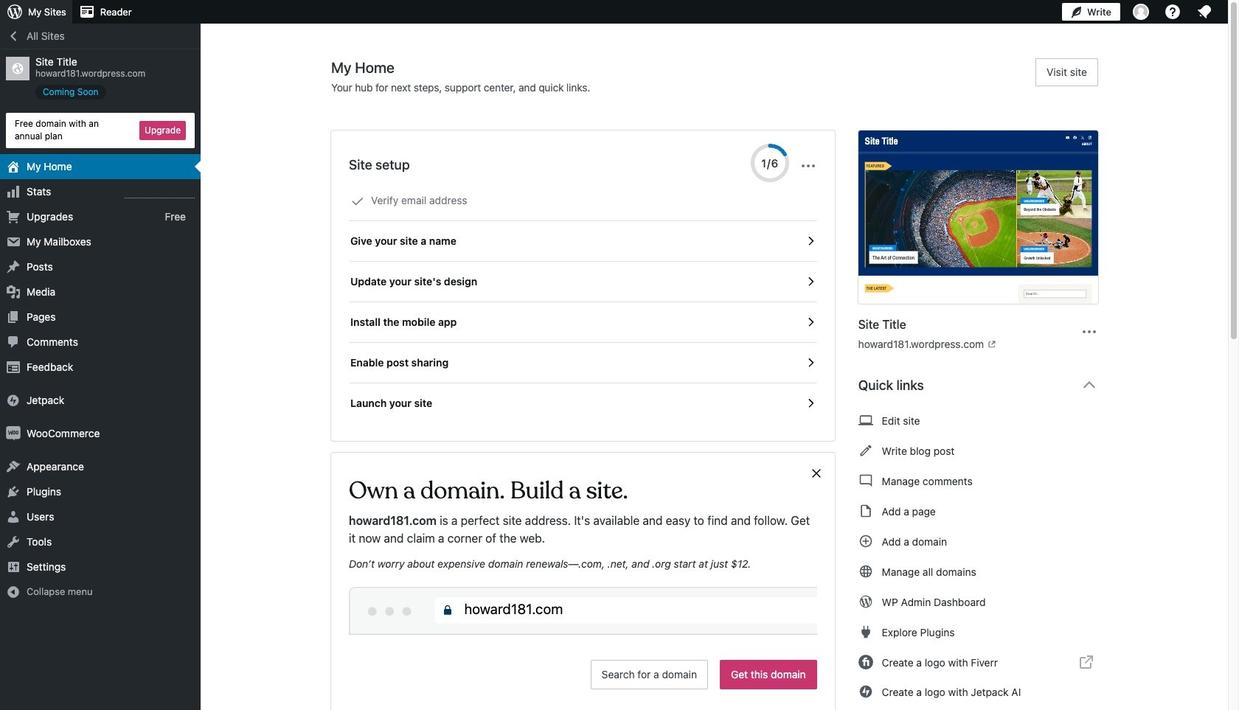 Task type: describe. For each thing, give the bounding box(es) containing it.
insert_drive_file image
[[858, 502, 873, 520]]

launchpad checklist element
[[349, 181, 817, 423]]

laptop image
[[858, 412, 873, 429]]

2 img image from the top
[[6, 426, 21, 441]]

edit image
[[858, 442, 873, 459]]

more options for site site title image
[[1081, 323, 1098, 340]]

dismiss domain name promotion image
[[810, 465, 823, 482]]

2 task enabled image from the top
[[804, 316, 817, 329]]

1 img image from the top
[[6, 393, 21, 408]]

mode_comment image
[[858, 472, 873, 490]]

dismiss settings image
[[799, 157, 817, 175]]

3 task enabled image from the top
[[804, 397, 817, 410]]



Task type: vqa. For each thing, say whether or not it's contained in the screenshot.
3rd list item from the top of the page
no



Task type: locate. For each thing, give the bounding box(es) containing it.
manage your notifications image
[[1196, 3, 1213, 21]]

my profile image
[[1133, 4, 1149, 20]]

2 vertical spatial task enabled image
[[804, 397, 817, 410]]

1 vertical spatial task enabled image
[[804, 316, 817, 329]]

highest hourly views 0 image
[[125, 189, 195, 198]]

main content
[[331, 58, 1110, 710]]

1 vertical spatial task enabled image
[[804, 356, 817, 370]]

help image
[[1164, 3, 1182, 21]]

1 task enabled image from the top
[[804, 235, 817, 248]]

task enabled image
[[804, 235, 817, 248], [804, 356, 817, 370], [804, 397, 817, 410]]

img image
[[6, 393, 21, 408], [6, 426, 21, 441]]

0 vertical spatial img image
[[6, 393, 21, 408]]

task enabled image
[[804, 275, 817, 288], [804, 316, 817, 329]]

2 task enabled image from the top
[[804, 356, 817, 370]]

0 vertical spatial task enabled image
[[804, 275, 817, 288]]

1 vertical spatial img image
[[6, 426, 21, 441]]

progress bar
[[751, 144, 789, 182]]

0 vertical spatial task enabled image
[[804, 235, 817, 248]]

1 task enabled image from the top
[[804, 275, 817, 288]]



